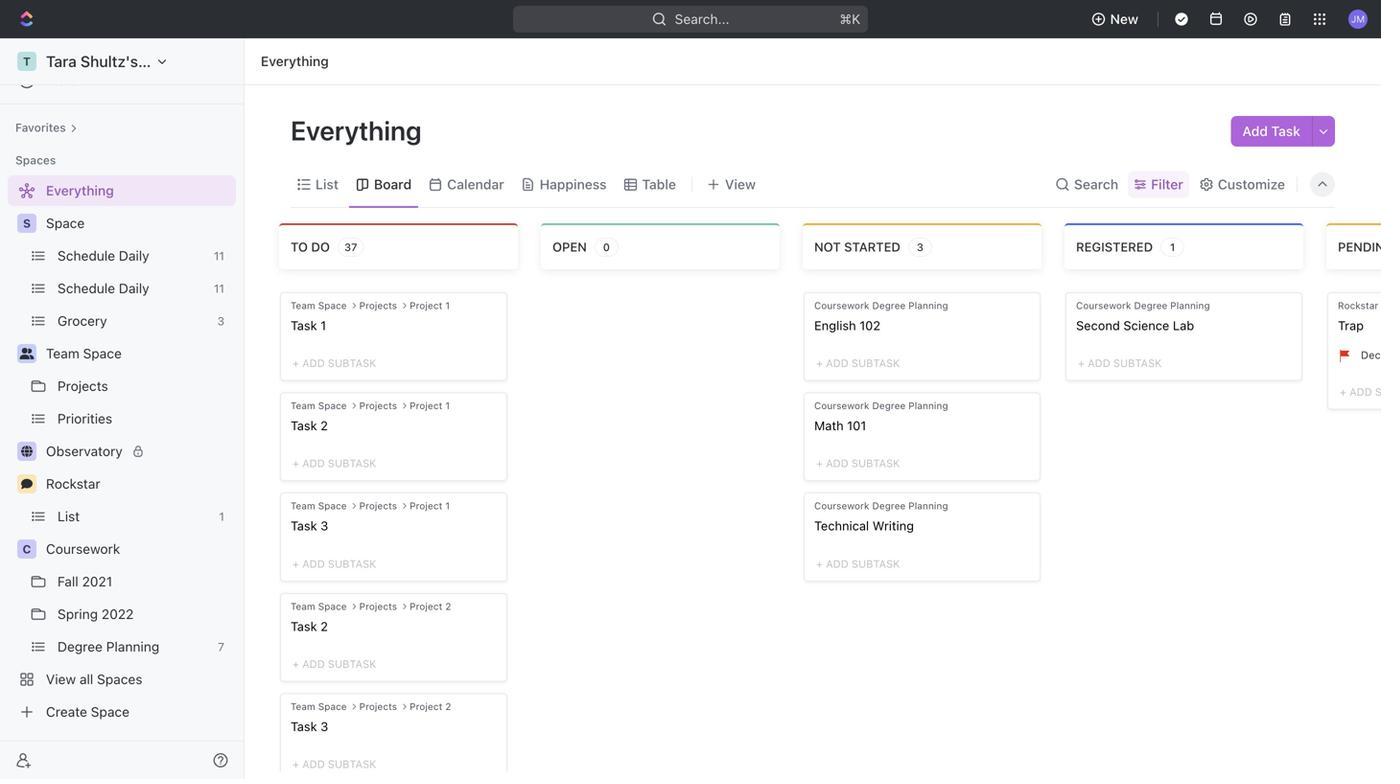 Task type: locate. For each thing, give the bounding box(es) containing it.
0 vertical spatial project 2
[[410, 601, 451, 612]]

task
[[1272, 123, 1301, 139], [291, 519, 317, 534], [291, 619, 317, 634], [291, 720, 317, 734]]

spaces up the create space link
[[97, 672, 142, 688]]

2 ‎task from the top
[[291, 419, 317, 433]]

schedule
[[58, 248, 115, 264], [58, 281, 115, 296]]

coursework inside 'coursework degree planning math 101'
[[814, 401, 870, 412]]

daily
[[119, 248, 149, 264], [119, 281, 149, 296]]

2 task 3 from the top
[[291, 720, 328, 734]]

1 schedule daily from the top
[[58, 248, 149, 264]]

⌘k
[[840, 11, 861, 27]]

c
[[23, 543, 31, 556]]

schedule daily link down space link
[[58, 241, 206, 271]]

team right user group image at the top left
[[46, 346, 79, 362]]

schedule for 2nd 'schedule daily' link from the bottom of the tree containing everything
[[58, 248, 115, 264]]

user group image
[[20, 348, 34, 360]]

schedule daily link
[[58, 241, 206, 271], [58, 273, 206, 304]]

projects
[[359, 300, 397, 311], [58, 378, 108, 394], [359, 401, 397, 412], [359, 501, 397, 512], [359, 601, 397, 612], [359, 702, 397, 713]]

1 horizontal spatial spaces
[[97, 672, 142, 688]]

team space up task 2
[[291, 601, 347, 612]]

1 horizontal spatial view
[[725, 177, 756, 192]]

1 vertical spatial spaces
[[97, 672, 142, 688]]

1 vertical spatial everything
[[291, 115, 427, 146]]

coursework up english
[[814, 300, 870, 311]]

open
[[553, 240, 587, 254]]

tree
[[8, 176, 236, 728]]

degree planning link
[[58, 632, 210, 663]]

pendin
[[1338, 240, 1381, 254]]

team up ‎task 1
[[291, 300, 315, 311]]

coursework inside coursework degree planning technical writing
[[814, 501, 870, 512]]

board link
[[370, 171, 412, 198]]

happiness
[[540, 177, 607, 192]]

team inside tree
[[46, 346, 79, 362]]

registered
[[1076, 240, 1153, 254]]

degree inside coursework degree planning technical writing
[[872, 501, 906, 512]]

1 project 1 from the top
[[410, 300, 450, 311]]

2 project 2 from the top
[[410, 702, 451, 713]]

favorites
[[15, 121, 66, 134]]

daily up grocery link
[[119, 281, 149, 296]]

1 vertical spatial project 1
[[410, 401, 450, 412]]

projects inside tree
[[58, 378, 108, 394]]

3 project 1 from the top
[[410, 501, 450, 512]]

1 vertical spatial schedule
[[58, 281, 115, 296]]

workspace
[[142, 52, 222, 71]]

2 vertical spatial project 1
[[410, 501, 450, 512]]

fall
[[58, 574, 78, 590]]

list up 'fall'
[[58, 509, 80, 525]]

degree up writing
[[872, 501, 906, 512]]

math
[[814, 419, 844, 433]]

filter button
[[1128, 171, 1189, 198]]

0 vertical spatial daily
[[119, 248, 149, 264]]

schedule daily up grocery
[[58, 281, 149, 296]]

coursework up technical
[[814, 501, 870, 512]]

planning inside coursework degree planning english 102
[[909, 300, 948, 311]]

‎task for ‎task 2
[[291, 419, 317, 433]]

0 horizontal spatial rockstar
[[46, 476, 100, 492]]

daily for 2nd 'schedule daily' link from the bottom of the tree containing everything
[[119, 248, 149, 264]]

view inside sidebar navigation
[[46, 672, 76, 688]]

team space down grocery
[[46, 346, 122, 362]]

3 project from the top
[[410, 501, 443, 512]]

1 vertical spatial rockstar
[[46, 476, 100, 492]]

view
[[725, 177, 756, 192], [46, 672, 76, 688]]

1 vertical spatial list
[[58, 509, 80, 525]]

team up ‎task 2
[[291, 401, 315, 412]]

to do
[[291, 240, 330, 254]]

degree inside tree
[[58, 639, 103, 655]]

tree inside sidebar navigation
[[8, 176, 236, 728]]

writing
[[873, 519, 914, 534]]

projects link
[[58, 371, 232, 402]]

spaces down "favorites"
[[15, 153, 56, 167]]

schedule daily link up grocery link
[[58, 273, 206, 304]]

team space
[[291, 300, 347, 311], [46, 346, 122, 362], [291, 401, 347, 412], [291, 501, 347, 512], [291, 601, 347, 612], [291, 702, 347, 713]]

0 vertical spatial project 1
[[410, 300, 450, 311]]

0 vertical spatial schedule daily link
[[58, 241, 206, 271]]

jm button
[[1343, 4, 1374, 35]]

2 daily from the top
[[119, 281, 149, 296]]

0 vertical spatial task 3
[[291, 519, 328, 534]]

1 vertical spatial schedule daily
[[58, 281, 149, 296]]

daily down space link
[[119, 248, 149, 264]]

project 1 for task 3
[[410, 501, 450, 512]]

comment image
[[21, 479, 33, 490]]

calendar
[[447, 177, 504, 192]]

spring 2022
[[58, 607, 134, 623]]

schedule down space link
[[58, 248, 115, 264]]

everything link
[[256, 50, 334, 73], [8, 176, 232, 206]]

add
[[1243, 123, 1268, 139], [302, 357, 325, 370], [826, 357, 849, 370], [1088, 357, 1111, 370], [302, 458, 325, 470], [826, 458, 849, 470], [302, 558, 325, 571], [826, 558, 849, 571], [302, 658, 325, 671], [302, 759, 325, 771]]

1 vertical spatial schedule daily link
[[58, 273, 206, 304]]

team space inside tree
[[46, 346, 122, 362]]

1 vertical spatial project 2
[[410, 702, 451, 713]]

3
[[917, 241, 924, 254], [217, 315, 224, 328], [321, 519, 328, 534], [321, 720, 328, 734]]

degree up science
[[1134, 300, 1168, 311]]

planning inside 'coursework degree planning math 101'
[[909, 401, 948, 412]]

0 vertical spatial 11
[[214, 249, 224, 263]]

space, , element
[[17, 214, 36, 233]]

0 vertical spatial everything
[[261, 53, 329, 69]]

tara shultz's workspace, , element
[[17, 52, 36, 71]]

degree up 102
[[872, 300, 906, 311]]

technical
[[814, 519, 869, 534]]

space up task 2
[[318, 601, 347, 612]]

jm
[[1351, 13, 1365, 24]]

fall 2021 link
[[58, 567, 232, 598]]

task inside 'button'
[[1272, 123, 1301, 139]]

2
[[321, 419, 328, 433], [445, 601, 451, 612], [321, 619, 328, 634], [445, 702, 451, 713]]

1 project 2 from the top
[[410, 601, 451, 612]]

shultz's
[[81, 52, 138, 71]]

rockstar down observatory
[[46, 476, 100, 492]]

1 vertical spatial 11
[[214, 282, 224, 295]]

coursework up math
[[814, 401, 870, 412]]

dec
[[1361, 349, 1381, 362]]

project 1
[[410, 300, 450, 311], [410, 401, 450, 412], [410, 501, 450, 512]]

search...
[[675, 11, 730, 27]]

planning
[[909, 300, 948, 311], [1171, 300, 1210, 311], [909, 401, 948, 412], [909, 501, 948, 512], [106, 639, 159, 655]]

1 vertical spatial everything link
[[8, 176, 232, 206]]

coursework inside "link"
[[46, 542, 120, 557]]

dec 
[[1361, 349, 1381, 362]]

0 vertical spatial schedule daily
[[58, 248, 149, 264]]

coursework up second
[[1076, 300, 1131, 311]]

2 schedule daily from the top
[[58, 281, 149, 296]]

1 task 3 from the top
[[291, 519, 328, 534]]

coursework up fall 2021
[[46, 542, 120, 557]]

2 project 1 from the top
[[410, 401, 450, 412]]

schedule daily
[[58, 248, 149, 264], [58, 281, 149, 296]]

view inside button
[[725, 177, 756, 192]]

degree inside coursework degree planning english 102
[[872, 300, 906, 311]]

coursework inside coursework degree planning second science lab
[[1076, 300, 1131, 311]]

space up ‎task 1
[[318, 300, 347, 311]]

create
[[46, 705, 87, 720]]

0 vertical spatial ‎task
[[291, 318, 317, 333]]

space down the view all spaces link
[[91, 705, 130, 720]]

more button
[[8, 65, 236, 96]]

1 horizontal spatial rockstar
[[1338, 300, 1379, 311]]

space
[[46, 215, 85, 231], [318, 300, 347, 311], [83, 346, 122, 362], [318, 401, 347, 412], [318, 501, 347, 512], [318, 601, 347, 612], [318, 702, 347, 713], [91, 705, 130, 720]]

+
[[293, 357, 299, 370], [816, 357, 823, 370], [1078, 357, 1085, 370], [293, 458, 299, 470], [816, 458, 823, 470], [293, 558, 299, 571], [816, 558, 823, 571], [293, 658, 299, 671], [293, 759, 299, 771]]

team space up ‎task 2
[[291, 401, 347, 412]]

‎task
[[291, 318, 317, 333], [291, 419, 317, 433]]

coursework degree planning second science lab
[[1076, 300, 1210, 333]]

team space up ‎task 1
[[291, 300, 347, 311]]

11
[[214, 249, 224, 263], [214, 282, 224, 295]]

planning for math 101
[[909, 401, 948, 412]]

list up do in the top left of the page
[[316, 177, 339, 192]]

list link up coursework "link"
[[58, 502, 211, 532]]

1 vertical spatial task 3
[[291, 720, 328, 734]]

rockstar for rockstar trap
[[1338, 300, 1379, 311]]

1 daily from the top
[[119, 248, 149, 264]]

everything inside tree
[[46, 183, 114, 199]]

view all spaces
[[46, 672, 142, 688]]

view left all
[[46, 672, 76, 688]]

1 vertical spatial ‎task
[[291, 419, 317, 433]]

0 horizontal spatial spaces
[[15, 153, 56, 167]]

degree
[[872, 300, 906, 311], [1134, 300, 1168, 311], [872, 401, 906, 412], [872, 501, 906, 512], [58, 639, 103, 655]]

1
[[1170, 241, 1175, 254], [445, 300, 450, 311], [321, 318, 326, 333], [445, 401, 450, 412], [445, 501, 450, 512], [219, 510, 224, 524]]

view right table at the left of page
[[725, 177, 756, 192]]

1 vertical spatial daily
[[119, 281, 149, 296]]

coursework for coursework degree planning english 102
[[814, 300, 870, 311]]

degree inside coursework degree planning second science lab
[[1134, 300, 1168, 311]]

add task button
[[1231, 116, 1312, 147]]

everything
[[261, 53, 329, 69], [291, 115, 427, 146], [46, 183, 114, 199]]

globe image
[[21, 446, 33, 458]]

0 horizontal spatial view
[[46, 672, 76, 688]]

team up task 2
[[291, 601, 315, 612]]

degree inside 'coursework degree planning math 101'
[[872, 401, 906, 412]]

add inside 'button'
[[1243, 123, 1268, 139]]

0 vertical spatial list
[[316, 177, 339, 192]]

favorites button
[[8, 116, 85, 139]]

1 project from the top
[[410, 300, 443, 311]]

subtask
[[328, 357, 376, 370], [852, 357, 900, 370], [1114, 357, 1162, 370], [328, 458, 376, 470], [852, 458, 900, 470], [328, 558, 376, 571], [852, 558, 900, 571], [328, 658, 376, 671], [328, 759, 376, 771]]

task 3 for project 2
[[291, 720, 328, 734]]

coursework degree planning technical writing
[[814, 501, 948, 534]]

1 vertical spatial list link
[[58, 502, 211, 532]]

schedule daily down space link
[[58, 248, 149, 264]]

planning inside coursework degree planning second science lab
[[1171, 300, 1210, 311]]

project 2
[[410, 601, 451, 612], [410, 702, 451, 713]]

0 vertical spatial view
[[725, 177, 756, 192]]

5 project from the top
[[410, 702, 443, 713]]

spring
[[58, 607, 98, 623]]

0 horizontal spatial list
[[58, 509, 80, 525]]

1 schedule from the top
[[58, 248, 115, 264]]

rockstar up trap
[[1338, 300, 1379, 311]]

1 horizontal spatial everything link
[[256, 50, 334, 73]]

planning for technical writing
[[909, 501, 948, 512]]

planning inside coursework degree planning technical writing
[[909, 501, 948, 512]]

do
[[311, 240, 330, 254]]

coursework
[[814, 300, 870, 311], [1076, 300, 1131, 311], [814, 401, 870, 412], [814, 501, 870, 512], [46, 542, 120, 557]]

‎task 2
[[291, 419, 328, 433]]

not started
[[814, 240, 901, 254]]

science
[[1124, 318, 1170, 333]]

rockstar
[[1338, 300, 1379, 311], [46, 476, 100, 492]]

2 schedule from the top
[[58, 281, 115, 296]]

team
[[291, 300, 315, 311], [46, 346, 79, 362], [291, 401, 315, 412], [291, 501, 315, 512], [291, 601, 315, 612], [291, 702, 315, 713]]

schedule up grocery
[[58, 281, 115, 296]]

dec button
[[1361, 349, 1381, 364]]

2 vertical spatial everything
[[46, 183, 114, 199]]

degree planning
[[58, 639, 159, 655]]

space down task 2
[[318, 702, 347, 713]]

coursework inside coursework degree planning english 102
[[814, 300, 870, 311]]

0 horizontal spatial list link
[[58, 502, 211, 532]]

1 horizontal spatial list link
[[312, 171, 339, 198]]

task 3 for project 1
[[291, 519, 328, 534]]

0 vertical spatial schedule
[[58, 248, 115, 264]]

degree down 102
[[872, 401, 906, 412]]

1 ‎task from the top
[[291, 318, 317, 333]]

1 vertical spatial view
[[46, 672, 76, 688]]

list link
[[312, 171, 339, 198], [58, 502, 211, 532]]

‎task 1
[[291, 318, 326, 333]]

degree down spring
[[58, 639, 103, 655]]

list link up do in the top left of the page
[[312, 171, 339, 198]]

to
[[291, 240, 308, 254]]

rockstar inside tree
[[46, 476, 100, 492]]

schedule daily for 2nd 'schedule daily' link from the bottom of the tree containing everything
[[58, 248, 149, 264]]

project
[[410, 300, 443, 311], [410, 401, 443, 412], [410, 501, 443, 512], [410, 601, 443, 612], [410, 702, 443, 713]]

0 vertical spatial rockstar
[[1338, 300, 1379, 311]]

tree containing everything
[[8, 176, 236, 728]]



Task type: describe. For each thing, give the bounding box(es) containing it.
team space down ‎task 2
[[291, 501, 347, 512]]

2 11 from the top
[[214, 282, 224, 295]]

space down grocery
[[83, 346, 122, 362]]

observatory
[[46, 444, 123, 459]]

coursework degree planning english 102
[[814, 300, 948, 333]]

search
[[1074, 177, 1119, 192]]

team space down task 2
[[291, 702, 347, 713]]

3 inside sidebar navigation
[[217, 315, 224, 328]]

degree for science
[[1134, 300, 1168, 311]]

create space link
[[8, 697, 232, 728]]

rockstar for rockstar
[[46, 476, 100, 492]]

‎task for ‎task 1
[[291, 318, 317, 333]]

7
[[218, 641, 224, 654]]

space link
[[46, 208, 232, 239]]

view button
[[700, 171, 763, 198]]

coursework degree planning math 101
[[814, 401, 948, 433]]

2021
[[82, 574, 112, 590]]

101
[[847, 419, 866, 433]]

0 vertical spatial spaces
[[15, 153, 56, 167]]

new
[[1110, 11, 1139, 27]]

102
[[860, 318, 881, 333]]

coursework link
[[46, 534, 232, 565]]

started
[[844, 240, 901, 254]]

project 1 for ‎task 2
[[410, 401, 450, 412]]

daily for first 'schedule daily' link from the bottom of the tree containing everything
[[119, 281, 149, 296]]

coursework for coursework degree planning second science lab
[[1076, 300, 1131, 311]]

planning for second science lab
[[1171, 300, 1210, 311]]

add task
[[1243, 123, 1301, 139]]

space up ‎task 2
[[318, 401, 347, 412]]

2 schedule daily link from the top
[[58, 273, 206, 304]]

coursework for coursework
[[46, 542, 120, 557]]

grocery
[[58, 313, 107, 329]]

calendar link
[[443, 171, 504, 198]]

tara
[[46, 52, 77, 71]]

project 2 for task 2
[[410, 601, 451, 612]]

2 project from the top
[[410, 401, 443, 412]]

priorities
[[58, 411, 112, 427]]

schedule for first 'schedule daily' link from the bottom of the tree containing everything
[[58, 281, 115, 296]]

lab
[[1173, 318, 1194, 333]]

project 1 for ‎task 1
[[410, 300, 450, 311]]

view for view all spaces
[[46, 672, 76, 688]]

1 horizontal spatial list
[[316, 177, 339, 192]]

priorities link
[[58, 404, 232, 435]]

0 vertical spatial everything link
[[256, 50, 334, 73]]

tara shultz's workspace
[[46, 52, 222, 71]]

customize
[[1218, 177, 1285, 192]]

table
[[642, 177, 676, 192]]

planning inside the degree planning link
[[106, 639, 159, 655]]

board
[[374, 177, 412, 192]]

s
[[23, 217, 31, 230]]

rockstar link
[[46, 469, 232, 500]]

space down ‎task 2
[[318, 501, 347, 512]]

filter
[[1151, 177, 1184, 192]]

view all spaces link
[[8, 665, 232, 695]]

all
[[80, 672, 93, 688]]

1 schedule daily link from the top
[[58, 241, 206, 271]]

coursework for coursework degree planning technical writing
[[814, 501, 870, 512]]

task 2
[[291, 619, 328, 634]]

0 horizontal spatial everything link
[[8, 176, 232, 206]]

list inside sidebar navigation
[[58, 509, 80, 525]]

degree for writing
[[872, 501, 906, 512]]

create space
[[46, 705, 130, 720]]

table link
[[638, 171, 676, 198]]

planning for english 102
[[909, 300, 948, 311]]

customize button
[[1193, 171, 1291, 198]]

spaces inside tree
[[97, 672, 142, 688]]

view button
[[700, 162, 763, 207]]

english
[[814, 318, 856, 333]]

0 vertical spatial list link
[[312, 171, 339, 198]]

sidebar navigation
[[0, 38, 248, 780]]

schedule daily for first 'schedule daily' link from the bottom of the tree containing everything
[[58, 281, 149, 296]]

team space link
[[46, 339, 232, 369]]

space right space, , element
[[46, 215, 85, 231]]

view for view
[[725, 177, 756, 192]]

2022
[[102, 607, 134, 623]]

t
[[23, 55, 31, 68]]

not
[[814, 240, 841, 254]]

team down ‎task 2
[[291, 501, 315, 512]]

team down task 2
[[291, 702, 315, 713]]

rockstar trap
[[1338, 300, 1379, 333]]

4 project from the top
[[410, 601, 443, 612]]

37
[[344, 241, 357, 254]]

coursework, , element
[[17, 540, 36, 559]]

1 11 from the top
[[214, 249, 224, 263]]

degree for 101
[[872, 401, 906, 412]]

degree for 102
[[872, 300, 906, 311]]

0
[[603, 241, 610, 254]]

project 2 for task 3
[[410, 702, 451, 713]]

grocery link
[[58, 306, 210, 337]]

fall 2021
[[58, 574, 112, 590]]

new button
[[1084, 4, 1150, 35]]

search button
[[1049, 171, 1124, 198]]

second
[[1076, 318, 1120, 333]]

observatory link
[[46, 436, 232, 467]]

more
[[46, 72, 78, 88]]

trap
[[1338, 318, 1364, 333]]

coursework for coursework degree planning math 101
[[814, 401, 870, 412]]

happiness link
[[536, 171, 607, 198]]

spring 2022 link
[[58, 600, 232, 630]]

1 inside sidebar navigation
[[219, 510, 224, 524]]



Task type: vqa. For each thing, say whether or not it's contained in the screenshot.
topmost Task 1 link
no



